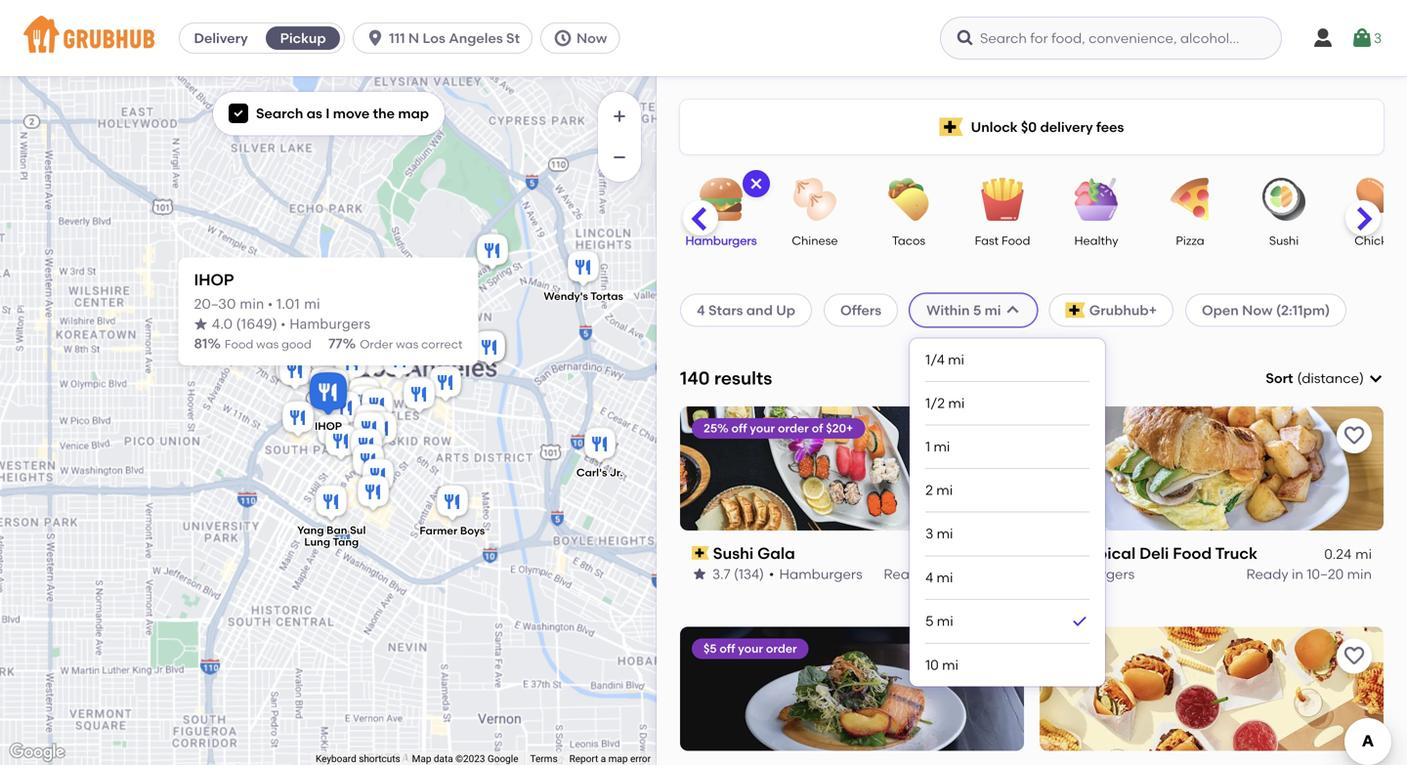 Task type: vqa. For each thing, say whether or not it's contained in the screenshot.
Wendy's Tortas 'icon'
yes



Task type: describe. For each thing, give the bounding box(es) containing it.
140
[[680, 367, 710, 389]]

map
[[412, 753, 431, 765]]

report a map error link
[[569, 753, 651, 765]]

food for tropical deli food truck
[[1173, 544, 1212, 563]]

1 vertical spatial 20–30
[[944, 566, 984, 582]]

(134)
[[734, 566, 764, 582]]

vurger guyz image
[[325, 388, 364, 431]]

save this restaurant button for shake shack logo
[[1337, 639, 1372, 674]]

salt n peppa image
[[346, 383, 385, 426]]

shortcuts
[[359, 753, 400, 765]]

25%
[[704, 421, 729, 435]]

fees
[[1096, 119, 1124, 135]]

map data ©2023 google
[[412, 753, 518, 765]]

save this restaurant button for tropical deli food truck logo
[[1337, 418, 1372, 453]]

wendy's tortas image
[[564, 248, 603, 291]]

10
[[925, 657, 939, 673]]

3 for 3 mi
[[925, 526, 933, 542]]

4 for 4 stars and up
[[697, 302, 705, 318]]

hamburgers down gala
[[779, 566, 862, 582]]

in for tropical deli food truck
[[1292, 566, 1303, 582]]

the vegan joint image
[[359, 456, 398, 499]]

2
[[925, 482, 933, 499]]

truck
[[1215, 544, 1258, 563]]

hill street bar & restaurant image
[[379, 341, 418, 384]]

save this restaurant button right 1 mi
[[977, 418, 1012, 453]]

vegan hooligans image
[[362, 409, 401, 452]]

google
[[488, 753, 518, 765]]

the
[[373, 105, 395, 122]]

st
[[506, 30, 520, 46]]

) for sort ( distance )
[[1359, 370, 1364, 386]]

81
[[194, 335, 207, 352]]

0.23
[[965, 546, 992, 562]]

$20+
[[826, 421, 853, 435]]

grubhub+
[[1089, 302, 1157, 318]]

off for $5
[[720, 642, 735, 656]]

dollis - breakfast restaurant image
[[276, 351, 315, 394]]

1649
[[241, 318, 272, 331]]

hamburgers inside map 'region'
[[289, 318, 371, 331]]

mi for 10 mi
[[942, 657, 958, 673]]

chicken image
[[1344, 178, 1407, 221]]

smashburger image
[[278, 398, 318, 441]]

% for 81
[[207, 335, 221, 352]]

sort ( distance )
[[1266, 370, 1364, 386]]

pickup button
[[262, 22, 344, 54]]

now inside button
[[577, 30, 607, 46]]

1/4 mi
[[925, 351, 964, 368]]

hamburgers down hamburgers image
[[685, 234, 757, 248]]

report
[[569, 753, 598, 765]]

140 results
[[680, 367, 772, 389]]

77 % order was correct
[[328, 335, 463, 352]]

svg image left chinese image at the top of the page
[[748, 176, 764, 192]]

checkout
[[1257, 694, 1322, 711]]

star icon image
[[692, 566, 707, 582]]

mi for 2 mi
[[936, 482, 953, 499]]

tang
[[333, 536, 359, 549]]

shayan express image
[[349, 441, 388, 484]]

sushi for sushi gala
[[713, 544, 754, 563]]

1 horizontal spatial now
[[1242, 302, 1273, 318]]

and
[[746, 302, 773, 318]]

4.0
[[211, 318, 233, 331]]

your for 25%
[[750, 421, 775, 435]]

carl's
[[576, 466, 607, 479]]

denny's image
[[470, 328, 509, 371]]

hamburgers image
[[687, 178, 755, 221]]

grubhub plus flag logo image for unlock $0 delivery fees
[[940, 118, 963, 136]]

healthy image
[[1062, 178, 1131, 221]]

ihop for ihop 20–30 min • 1.01 mi
[[194, 270, 234, 289]]

your for $5
[[738, 642, 763, 656]]

plus icon image
[[610, 107, 629, 126]]

subscription pass image for sushi gala
[[692, 546, 709, 560]]

hamburgers down tropical
[[1051, 566, 1135, 582]]

chicken
[[1354, 234, 1401, 248]]

(2:11pm)
[[1276, 302, 1330, 318]]

gala
[[757, 544, 795, 563]]

sushi gala
[[713, 544, 795, 563]]

yang ban sul lung tang
[[297, 524, 366, 549]]

lung
[[304, 536, 330, 549]]

$0
[[1021, 119, 1037, 135]]

order for 25% off your order of $20+
[[778, 421, 809, 435]]

rating image
[[194, 318, 208, 330]]

111
[[389, 30, 405, 46]]

subscription pass image for tropical deli food truck
[[1051, 546, 1069, 560]]

bonaventure brewing co. image
[[331, 343, 370, 386]]

svg image right within 5 mi
[[1005, 302, 1021, 318]]

chinese image
[[781, 178, 849, 221]]

correct
[[421, 337, 463, 352]]

pizza
[[1176, 234, 1204, 248]]

mi for 5 mi
[[937, 613, 953, 630]]

off for 25%
[[731, 421, 747, 435]]

min inside ihop 20–30 min • 1.01 mi
[[240, 298, 264, 311]]

error
[[630, 753, 651, 765]]

mi right within
[[985, 302, 1001, 318]]

burger den image
[[470, 328, 509, 371]]

none field containing sort
[[1266, 368, 1384, 388]]

sushi gala logo image
[[680, 406, 1024, 530]]

open now (2:11pm)
[[1202, 302, 1330, 318]]

1.01
[[276, 298, 300, 311]]

map region
[[0, 0, 847, 765]]

fast food image
[[968, 178, 1037, 221]]

los
[[423, 30, 445, 46]]

as
[[307, 105, 322, 122]]

0 horizontal spatial map
[[398, 105, 429, 122]]

2 mi
[[925, 482, 953, 499]]

Search for food, convenience, alcohol... search field
[[940, 17, 1282, 60]]

ihop for ihop
[[315, 420, 342, 433]]

tropical deli food truck image
[[400, 375, 439, 418]]

within
[[926, 302, 970, 318]]

bossa nova image
[[314, 411, 353, 454]]

tropical deli food truck
[[1073, 544, 1258, 563]]

0.23 mi
[[965, 546, 1012, 562]]

delivery button
[[180, 22, 262, 54]]

food for 81 % food was good
[[225, 337, 253, 352]]

20–30 inside ihop 20–30 min • 1.01 mi
[[194, 298, 236, 311]]

good
[[282, 337, 311, 352]]

• hamburgers for 3.7 (134)
[[769, 566, 862, 582]]

ready in 10–20 min
[[1246, 566, 1372, 582]]

10–20
[[1307, 566, 1344, 582]]

terms
[[530, 753, 558, 765]]

keyboard shortcuts
[[316, 753, 400, 765]]

terms link
[[530, 753, 558, 765]]

sul
[[350, 524, 366, 537]]

a
[[601, 753, 606, 765]]

ale's restaurant image
[[354, 472, 393, 515]]

gus's drive-in image
[[268, 285, 307, 328]]

• hamburgers for 1649
[[281, 318, 371, 331]]

5 mi
[[925, 613, 953, 630]]

anna's fish market dtla image
[[314, 366, 353, 409]]

ready for tropical deli food truck
[[1246, 566, 1288, 582]]

carl's jr.
[[576, 466, 623, 479]]

keyboard
[[316, 753, 356, 765]]

mi for 3 mi
[[937, 526, 953, 542]]

$5 off your order
[[704, 642, 797, 656]]

shake shack image
[[352, 339, 391, 382]]

arda's cafe image
[[345, 375, 384, 418]]

data
[[434, 753, 453, 765]]

proceed to checkout
[[1180, 694, 1322, 711]]

4 mi
[[925, 569, 953, 586]]

• inside ihop 20–30 min • 1.01 mi
[[268, 298, 273, 311]]

shake shack logo image
[[1040, 627, 1384, 751]]

3 button
[[1350, 21, 1382, 56]]



Task type: locate. For each thing, give the bounding box(es) containing it.
search
[[256, 105, 303, 122]]

mi right 1/4 on the right top of the page
[[948, 351, 964, 368]]

1 vertical spatial (
[[1297, 370, 1302, 386]]

( right 4.0
[[236, 318, 241, 331]]

2 vertical spatial food
[[1173, 544, 1212, 563]]

% down 4.0
[[207, 335, 221, 352]]

the kroft image
[[423, 295, 462, 338]]

4 down 3 mi
[[925, 569, 933, 586]]

in for sushi gala
[[929, 566, 941, 582]]

0 horizontal spatial • hamburgers
[[281, 318, 371, 331]]

2 horizontal spatial •
[[769, 566, 774, 582]]

boys
[[460, 524, 485, 537]]

mi right 0.24
[[1355, 546, 1372, 562]]

burgershop image
[[352, 401, 391, 444]]

minus icon image
[[610, 148, 629, 167]]

2 horizontal spatial food
[[1173, 544, 1212, 563]]

1 vertical spatial ihop
[[315, 420, 342, 433]]

1 horizontal spatial subscription pass image
[[1051, 546, 1069, 560]]

•
[[268, 298, 273, 311], [281, 318, 286, 331], [769, 566, 774, 582]]

wendy's
[[544, 290, 588, 303]]

ihop image
[[305, 369, 352, 420]]

mi
[[304, 298, 320, 311], [985, 302, 1001, 318], [948, 351, 964, 368], [948, 395, 965, 412], [934, 439, 950, 455], [936, 482, 953, 499], [937, 526, 953, 542], [996, 546, 1012, 562], [1355, 546, 1372, 562], [937, 569, 953, 586], [937, 613, 953, 630], [942, 657, 958, 673]]

1 horizontal spatial min
[[987, 566, 1012, 582]]

0 vertical spatial )
[[272, 318, 277, 331]]

pickup
[[280, 30, 326, 46]]

sushi up 3.7 (134)
[[713, 544, 754, 563]]

wild living foods image
[[350, 409, 389, 452]]

save this restaurant image right 1 mi
[[983, 424, 1006, 447]]

svg image inside 3 button
[[1350, 26, 1374, 50]]

5 inside option
[[925, 613, 934, 630]]

order
[[360, 337, 393, 352]]

pizza image
[[1156, 178, 1224, 221]]

list box containing 1/4 mi
[[925, 339, 1090, 687]]

1 vertical spatial off
[[720, 642, 735, 656]]

ready for sushi gala
[[884, 566, 926, 582]]

subscription pass image left tropical
[[1051, 546, 1069, 560]]

svg image inside now button
[[553, 28, 573, 48]]

• for 3.7 (134)
[[769, 566, 774, 582]]

0 vertical spatial 5
[[973, 302, 981, 318]]

1 was from the left
[[256, 337, 279, 352]]

min
[[240, 298, 264, 311], [987, 566, 1012, 582], [1347, 566, 1372, 582]]

order left of
[[778, 421, 809, 435]]

• down gala
[[769, 566, 774, 582]]

off right 25%
[[731, 421, 747, 435]]

fast food
[[975, 234, 1030, 248]]

111 n los angeles st
[[389, 30, 520, 46]]

food inside 81 % food was good
[[225, 337, 253, 352]]

0 vertical spatial off
[[731, 421, 747, 435]]

in down 3 mi
[[929, 566, 941, 582]]

% left order
[[343, 335, 356, 352]]

0 horizontal spatial %
[[207, 335, 221, 352]]

svg image left search
[[233, 108, 244, 119]]

1 horizontal spatial grubhub plus flag logo image
[[1066, 302, 1085, 318]]

save this restaurant button
[[977, 418, 1012, 453], [1337, 418, 1372, 453], [1337, 639, 1372, 674]]

• down 1.01
[[281, 318, 286, 331]]

yang ban sul lung tang image
[[312, 482, 351, 525]]

) for 4.0 ( 1649 )
[[272, 318, 277, 331]]

0 horizontal spatial 5
[[925, 613, 934, 630]]

mi down 3 mi
[[937, 569, 953, 586]]

( for distance
[[1297, 370, 1302, 386]]

mi for 1 mi
[[934, 439, 950, 455]]

el charro restaurant image
[[256, 309, 295, 352]]

20–30 down 0.23
[[944, 566, 984, 582]]

0 horizontal spatial grubhub plus flag logo image
[[940, 118, 963, 136]]

1 vertical spatial • hamburgers
[[769, 566, 862, 582]]

habibi bites image
[[272, 347, 311, 390]]

in left the 10–20
[[1292, 566, 1303, 582]]

farmer boys image
[[433, 482, 472, 525]]

deli
[[1139, 544, 1169, 563]]

1 subscription pass image from the left
[[692, 546, 709, 560]]

svg image inside 111 n los angeles st button
[[366, 28, 385, 48]]

mi right 1/2
[[948, 395, 965, 412]]

3 mi
[[925, 526, 953, 542]]

( right sort
[[1297, 370, 1302, 386]]

tortas
[[590, 290, 623, 303]]

open
[[1202, 302, 1239, 318]]

mi inside option
[[937, 613, 953, 630]]

delivery
[[194, 30, 248, 46]]

2 % from the left
[[343, 335, 356, 352]]

sushi down 'sushi' image
[[1269, 234, 1299, 248]]

delivery
[[1040, 119, 1093, 135]]

©2023
[[455, 753, 485, 765]]

check icon image
[[1070, 612, 1090, 631]]

1
[[925, 439, 930, 455]]

map
[[398, 105, 429, 122], [608, 753, 628, 765]]

the melt - 7th & figueroa, la image
[[306, 364, 345, 407]]

d-town burger bar image
[[358, 385, 397, 428]]

min for sushi gala
[[987, 566, 1012, 582]]

yang
[[297, 524, 324, 537]]

ihop inside ihop 20–30 min • 1.01 mi
[[194, 270, 234, 289]]

now right "st"
[[577, 30, 607, 46]]

min up 1649 on the left top of the page
[[240, 298, 264, 311]]

• hamburgers
[[281, 318, 371, 331], [769, 566, 862, 582]]

1 vertical spatial 5
[[925, 613, 934, 630]]

0 horizontal spatial in
[[929, 566, 941, 582]]

tropical
[[1073, 544, 1136, 563]]

0 vertical spatial ihop
[[194, 270, 234, 289]]

• hamburgers inside map 'region'
[[281, 318, 371, 331]]

) inside map 'region'
[[272, 318, 277, 331]]

off right "$5"
[[720, 642, 735, 656]]

ihop
[[194, 270, 234, 289], [315, 420, 342, 433]]

jr.
[[610, 466, 623, 479]]

your right 25%
[[750, 421, 775, 435]]

hamburgers up 77
[[289, 318, 371, 331]]

0 vertical spatial 20–30
[[194, 298, 236, 311]]

mi for 4 mi
[[937, 569, 953, 586]]

svg image inside field
[[1368, 371, 1384, 386]]

0 vertical spatial food
[[1002, 234, 1030, 248]]

grubhub plus flag logo image for grubhub+
[[1066, 302, 1085, 318]]

i
[[326, 105, 330, 122]]

map right the
[[398, 105, 429, 122]]

1 horizontal spatial ihop
[[315, 420, 342, 433]]

ban
[[327, 524, 347, 537]]

mi right 1
[[934, 439, 950, 455]]

unlock $0 delivery fees
[[971, 119, 1124, 135]]

tacos
[[892, 234, 925, 248]]

1 in from the left
[[929, 566, 941, 582]]

0 horizontal spatial )
[[272, 318, 277, 331]]

main navigation navigation
[[0, 0, 1407, 76]]

1 horizontal spatial )
[[1359, 370, 1364, 386]]

order for $5 off your order
[[766, 642, 797, 656]]

2 in from the left
[[1292, 566, 1303, 582]]

4.0 ( 1649 )
[[211, 318, 277, 331]]

svg image
[[366, 28, 385, 48], [233, 108, 244, 119], [748, 176, 764, 192], [1005, 302, 1021, 318]]

4 left stars
[[697, 302, 705, 318]]

1 mi
[[925, 439, 950, 455]]

carl's jr. image
[[580, 425, 619, 468]]

order right "$5"
[[766, 642, 797, 656]]

move
[[333, 105, 370, 122]]

1 horizontal spatial food
[[1002, 234, 1030, 248]]

of
[[812, 421, 823, 435]]

save this restaurant image
[[983, 424, 1006, 447], [1343, 424, 1366, 447], [1343, 645, 1366, 668]]

healthy
[[1074, 234, 1118, 248]]

0 horizontal spatial was
[[256, 337, 279, 352]]

0 horizontal spatial min
[[240, 298, 264, 311]]

mi right 0.23
[[996, 546, 1012, 562]]

0 horizontal spatial ready
[[884, 566, 926, 582]]

1 vertical spatial grubhub plus flag logo image
[[1066, 302, 1085, 318]]

your
[[750, 421, 775, 435], [738, 642, 763, 656]]

0 horizontal spatial food
[[225, 337, 253, 352]]

1 vertical spatial now
[[1242, 302, 1273, 318]]

1 vertical spatial your
[[738, 642, 763, 656]]

( for 1649
[[236, 318, 241, 331]]

3 inside button
[[1374, 30, 1382, 46]]

keyboard shortcuts button
[[316, 752, 400, 765]]

20–30 up 4.0
[[194, 298, 236, 311]]

1 horizontal spatial was
[[396, 337, 418, 352]]

1 ready from the left
[[884, 566, 926, 582]]

now right open
[[1242, 302, 1273, 318]]

1/2 mi
[[925, 395, 965, 412]]

farmer
[[419, 524, 458, 537]]

0 horizontal spatial 20–30
[[194, 298, 236, 311]]

• left 1.01
[[268, 298, 273, 311]]

0 horizontal spatial now
[[577, 30, 607, 46]]

sushi gala image
[[426, 363, 465, 406]]

was right order
[[396, 337, 418, 352]]

sushi for sushi
[[1269, 234, 1299, 248]]

% for 77
[[343, 335, 356, 352]]

5 right within
[[973, 302, 981, 318]]

2 ready from the left
[[1246, 566, 1288, 582]]

1 vertical spatial order
[[766, 642, 797, 656]]

0 vertical spatial grubhub plus flag logo image
[[940, 118, 963, 136]]

ihop 20–30 min • 1.01 mi
[[194, 270, 320, 311]]

10 mi
[[925, 657, 958, 673]]

chinese
[[792, 234, 838, 248]]

1 horizontal spatial 4
[[925, 569, 933, 586]]

• hamburgers up 77
[[281, 318, 371, 331]]

order
[[778, 421, 809, 435], [766, 642, 797, 656]]

1 horizontal spatial sushi
[[1269, 234, 1299, 248]]

0 horizontal spatial sushi
[[713, 544, 754, 563]]

1 vertical spatial map
[[608, 753, 628, 765]]

cargo snack shack image
[[473, 231, 512, 274]]

( inside field
[[1297, 370, 1302, 386]]

2 was from the left
[[396, 337, 418, 352]]

0 vertical spatial 3
[[1374, 30, 1382, 46]]

mi for 1/4 mi
[[948, 351, 964, 368]]

0 vertical spatial order
[[778, 421, 809, 435]]

) right sort
[[1359, 370, 1364, 386]]

1 horizontal spatial (
[[1297, 370, 1302, 386]]

0 horizontal spatial 3
[[925, 526, 933, 542]]

proceed to checkout button
[[1120, 685, 1382, 720]]

save this restaurant button down distance
[[1337, 418, 1372, 453]]

1 horizontal spatial •
[[281, 318, 286, 331]]

food right fast
[[1002, 234, 1030, 248]]

google image
[[5, 740, 69, 765]]

list box
[[925, 339, 1090, 687]]

1 vertical spatial 4
[[925, 569, 933, 586]]

mi right 2
[[936, 482, 953, 499]]

mi up '10 mi'
[[937, 613, 953, 630]]

n
[[408, 30, 419, 46]]

mi for 1/2 mi
[[948, 395, 965, 412]]

ready
[[884, 566, 926, 582], [1246, 566, 1288, 582]]

proceed
[[1180, 694, 1236, 711]]

ready down 3 mi
[[884, 566, 926, 582]]

wendy's tortas
[[544, 290, 623, 303]]

report a map error
[[569, 753, 651, 765]]

0 horizontal spatial (
[[236, 318, 241, 331]]

None field
[[1266, 368, 1384, 388]]

0 horizontal spatial 4
[[697, 302, 705, 318]]

your right "$5"
[[738, 642, 763, 656]]

angeles
[[449, 30, 503, 46]]

4 for 4 mi
[[925, 569, 933, 586]]

save this restaurant image down the 10–20
[[1343, 645, 1366, 668]]

food right deli
[[1173, 544, 1212, 563]]

1 vertical spatial food
[[225, 337, 253, 352]]

0 horizontal spatial •
[[268, 298, 273, 311]]

mi for 0.23 mi
[[996, 546, 1012, 562]]

1 vertical spatial •
[[281, 318, 286, 331]]

0 vertical spatial map
[[398, 105, 429, 122]]

0.24
[[1324, 546, 1351, 562]]

2 vertical spatial •
[[769, 566, 774, 582]]

ready in 20–30 min
[[884, 566, 1012, 582]]

1 horizontal spatial 3
[[1374, 30, 1382, 46]]

to
[[1239, 694, 1253, 711]]

1 vertical spatial 3
[[925, 526, 933, 542]]

1 horizontal spatial • hamburgers
[[769, 566, 862, 582]]

1 horizontal spatial in
[[1292, 566, 1303, 582]]

svg image
[[1311, 26, 1335, 50], [1350, 26, 1374, 50], [553, 28, 573, 48], [956, 28, 975, 48], [1368, 371, 1384, 386]]

• hamburgers down gala
[[769, 566, 862, 582]]

1 vertical spatial )
[[1359, 370, 1364, 386]]

hamburgers
[[685, 234, 757, 248], [289, 318, 371, 331], [779, 566, 862, 582], [1051, 566, 1135, 582]]

subscription pass image
[[692, 546, 709, 560], [1051, 546, 1069, 560]]

1 horizontal spatial 20–30
[[944, 566, 984, 582]]

was inside 77 % order was correct
[[396, 337, 418, 352]]

grubhub plus flag logo image left unlock
[[940, 118, 963, 136]]

burger district image
[[347, 426, 386, 469]]

grubhub plus flag logo image
[[940, 118, 963, 136], [1066, 302, 1085, 318]]

1 horizontal spatial %
[[343, 335, 356, 352]]

min down 0.23 mi
[[987, 566, 1012, 582]]

0 vertical spatial now
[[577, 30, 607, 46]]

grubhub plus flag logo image left grubhub+
[[1066, 302, 1085, 318]]

sushi image
[[1250, 178, 1318, 221]]

was down 1649 on the left top of the page
[[256, 337, 279, 352]]

3.7 (134)
[[712, 566, 764, 582]]

mi inside ihop 20–30 min • 1.01 mi
[[304, 298, 320, 311]]

%
[[207, 335, 221, 352], [343, 335, 356, 352]]

subscription pass image up star icon
[[692, 546, 709, 560]]

hill street bar & restaurant logo image
[[680, 627, 1024, 751]]

ready down 'truck'
[[1246, 566, 1288, 582]]

5
[[973, 302, 981, 318], [925, 613, 934, 630]]

food down 4.0 ( 1649 )
[[225, 337, 253, 352]]

up
[[776, 302, 795, 318]]

mi right 10
[[942, 657, 958, 673]]

)
[[272, 318, 277, 331], [1359, 370, 1364, 386]]

mi for 0.24 mi
[[1355, 546, 1372, 562]]

5 up 10
[[925, 613, 934, 630]]

0 vertical spatial • hamburgers
[[281, 318, 371, 331]]

min for tropical deli food truck
[[1347, 566, 1372, 582]]

0 horizontal spatial ihop
[[194, 270, 234, 289]]

1 horizontal spatial ready
[[1246, 566, 1288, 582]]

0 vertical spatial sushi
[[1269, 234, 1299, 248]]

3
[[1374, 30, 1382, 46], [925, 526, 933, 542]]

0 vertical spatial •
[[268, 298, 273, 311]]

mi up the ready in 20–30 min at bottom right
[[937, 526, 953, 542]]

map right a
[[608, 753, 628, 765]]

sort
[[1266, 370, 1293, 386]]

1 horizontal spatial 5
[[973, 302, 981, 318]]

was inside 81 % food was good
[[256, 337, 279, 352]]

0 horizontal spatial subscription pass image
[[692, 546, 709, 560]]

1/4
[[925, 351, 945, 368]]

tropical deli food truck logo image
[[1040, 406, 1384, 530]]

mi right 1.01
[[304, 298, 320, 311]]

0 vertical spatial your
[[750, 421, 775, 435]]

tacos image
[[875, 178, 943, 221]]

( inside map 'region'
[[236, 318, 241, 331]]

master burger image
[[321, 422, 361, 465]]

0 vertical spatial (
[[236, 318, 241, 331]]

save this restaurant image down distance
[[1343, 424, 1366, 447]]

2 subscription pass image from the left
[[1051, 546, 1069, 560]]

0 vertical spatial 4
[[697, 302, 705, 318]]

) down 1.01
[[272, 318, 277, 331]]

search as i move the map
[[256, 105, 429, 122]]

save this restaurant image for tropical deli food truck logo
[[1343, 424, 1366, 447]]

2 horizontal spatial min
[[1347, 566, 1372, 582]]

was for 77
[[396, 337, 418, 352]]

1 vertical spatial sushi
[[713, 544, 754, 563]]

results
[[714, 367, 772, 389]]

1 % from the left
[[207, 335, 221, 352]]

svg image left 111
[[366, 28, 385, 48]]

was
[[256, 337, 279, 352], [396, 337, 418, 352]]

$5
[[704, 642, 717, 656]]

• for 1649
[[281, 318, 286, 331]]

3 for 3
[[1374, 30, 1382, 46]]

min down 0.24 mi
[[1347, 566, 1372, 582]]

was for 81
[[256, 337, 279, 352]]

now button
[[540, 22, 628, 54]]

stars
[[708, 302, 743, 318]]

save this restaurant image for shake shack logo
[[1343, 645, 1366, 668]]

4 stars and up
[[697, 302, 795, 318]]

5 mi option
[[925, 600, 1090, 644]]

now
[[577, 30, 607, 46], [1242, 302, 1273, 318]]

save this restaurant button down the 10–20
[[1337, 639, 1372, 674]]

1 horizontal spatial map
[[608, 753, 628, 765]]



